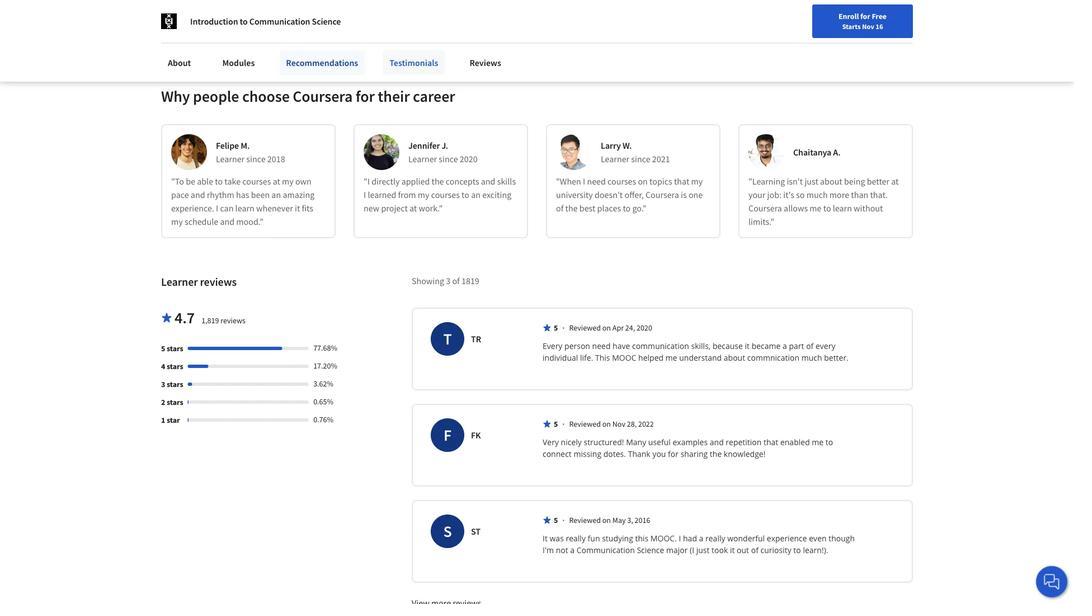 Task type: describe. For each thing, give the bounding box(es) containing it.
0.65%
[[313, 397, 333, 407]]

go."
[[632, 203, 647, 214]]

since for w.
[[631, 153, 650, 165]]

exciting
[[482, 189, 512, 200]]

tr
[[471, 334, 481, 345]]

people
[[193, 87, 239, 106]]

from
[[398, 189, 416, 200]]

limits."
[[749, 216, 775, 227]]

connect
[[543, 449, 572, 460]]

pace
[[171, 189, 189, 200]]

nov inside enroll for free starts nov 16
[[862, 22, 874, 31]]

find your new career link
[[758, 11, 839, 25]]

0 horizontal spatial a
[[570, 545, 575, 556]]

to inside "learning isn't just about being better at your job: it's so much more than that. coursera allows me to learn without limits."
[[823, 203, 831, 214]]

5 up 4
[[161, 344, 165, 354]]

show
[[170, 18, 189, 28]]

it inside it was really fun studying this mooc. i had a really wonderful experience even though i'm not a communication science major (i just took it out of curiosity to learn!).
[[730, 545, 735, 556]]

knowledge!
[[724, 449, 766, 460]]

stars for 5 stars
[[167, 344, 183, 354]]

better.
[[824, 353, 849, 363]]

the inside the very nicely structured! many useful examples and repetition that enabled me to connect missing dotes. thank you for sharing the knowledge!
[[710, 449, 722, 460]]

fits
[[302, 203, 313, 214]]

need for have
[[592, 341, 611, 352]]

and inside the very nicely structured! many useful examples and repetition that enabled me to connect missing dotes. thank you for sharing the knowledge!
[[710, 437, 724, 448]]

courses inside "to be able to take courses at my own pace and rhythm has been an amazing experience. i can learn whenever it fits my schedule and mood."
[[242, 176, 271, 187]]

and down can on the left of the page
[[220, 216, 234, 227]]

me inside every person need have communication skills, because it became a part of every individual life. this mooc helped me understand about commnication much better.
[[666, 353, 677, 363]]

it inside "to be able to take courses at my own pace and rhythm has been an amazing experience. i can learn whenever it fits my schedule and mood."
[[295, 203, 300, 214]]

fk
[[471, 430, 481, 441]]

than
[[851, 189, 868, 200]]

77.68%
[[313, 343, 337, 353]]

every
[[543, 341, 563, 352]]

0 horizontal spatial science
[[312, 16, 341, 27]]

part
[[789, 341, 804, 352]]

m.
[[241, 140, 250, 151]]

reviews for 1,819 reviews
[[221, 316, 246, 326]]

0 horizontal spatial nov
[[613, 419, 625, 429]]

the inside "i directly applied the concepts and skills i learned from my courses to an exciting new project at work."
[[432, 176, 444, 187]]

to inside "to be able to take courses at my own pace and rhythm has been an amazing experience. i can learn whenever it fits my schedule and mood."
[[215, 176, 223, 187]]

2 really from the left
[[706, 533, 725, 544]]

chaitanya a.
[[793, 147, 841, 158]]

i inside "i directly applied the concepts and skills i learned from my courses to an exciting new project at work."
[[364, 189, 366, 200]]

on for s
[[602, 515, 611, 526]]

not
[[556, 545, 568, 556]]

find
[[764, 13, 778, 23]]

on for t
[[602, 323, 611, 333]]

my inside "i directly applied the concepts and skills i learned from my courses to an exciting new project at work."
[[418, 189, 429, 200]]

new
[[364, 203, 379, 214]]

your inside "learning isn't just about being better at your job: it's so much more than that. coursera allows me to learn without limits."
[[749, 189, 766, 200]]

for inside the very nicely structured! many useful examples and repetition that enabled me to connect missing dotes. thank you for sharing the knowledge!
[[668, 449, 679, 460]]

topics
[[650, 176, 672, 187]]

enroll for free starts nov 16
[[839, 11, 887, 31]]

rhythm
[[207, 189, 234, 200]]

learner up 4.7
[[161, 275, 198, 289]]

my down experience.
[[171, 216, 183, 227]]

t
[[443, 329, 452, 349]]

"to be able to take courses at my own pace and rhythm has been an amazing experience. i can learn whenever it fits my schedule and mood."
[[171, 176, 315, 227]]

showing 3 of 1819
[[412, 275, 479, 287]]

useful
[[648, 437, 671, 448]]

3.62%
[[313, 379, 333, 389]]

and up experience.
[[191, 189, 205, 200]]

2022
[[638, 419, 654, 429]]

"i directly applied the concepts and skills i learned from my courses to an exciting new project at work."
[[364, 176, 516, 214]]

stars for 2 stars
[[167, 397, 183, 407]]

3,
[[627, 515, 633, 526]]

"learning isn't just about being better at your job: it's so much more than that. coursera allows me to learn without limits."
[[749, 176, 899, 227]]

took
[[712, 545, 728, 556]]

2 stars
[[161, 397, 183, 407]]

your inside find your new career link
[[780, 13, 795, 23]]

about inside every person need have communication skills, because it became a part of every individual life. this mooc helped me understand about commnication much better.
[[724, 353, 745, 363]]

5 for f
[[554, 419, 558, 429]]

reviews for learner reviews
[[200, 275, 237, 289]]

at for better
[[891, 176, 899, 187]]

reviewed for s
[[569, 515, 601, 526]]

chat with us image
[[1043, 573, 1061, 591]]

"to
[[171, 176, 184, 187]]

1,819 reviews
[[201, 316, 246, 326]]

learn!).
[[803, 545, 828, 556]]

modules link
[[216, 50, 261, 75]]

best
[[580, 203, 595, 214]]

28,
[[627, 419, 637, 429]]

an inside "to be able to take courses at my own pace and rhythm has been an amazing experience. i can learn whenever it fits my schedule and mood."
[[272, 189, 281, 200]]

new
[[796, 13, 811, 23]]

stars for 3 stars
[[167, 380, 183, 390]]

it inside every person need have communication skills, because it became a part of every individual life. this mooc helped me understand about commnication much better.
[[745, 341, 750, 352]]

free
[[872, 11, 887, 21]]

structured!
[[584, 437, 624, 448]]

project
[[381, 203, 408, 214]]

reviewed for t
[[569, 323, 601, 333]]

much inside "learning isn't just about being better at your job: it's so much more than that. coursera allows me to learn without limits."
[[807, 189, 828, 200]]

isn't
[[787, 176, 803, 187]]

0.76%
[[313, 415, 333, 425]]

1,819
[[201, 316, 219, 326]]

became
[[752, 341, 781, 352]]

concepts
[[446, 176, 479, 187]]

learn for more
[[833, 203, 852, 214]]

reviewed on nov 28, 2022
[[569, 419, 654, 429]]

that inside "when i need courses on topics that my university doesn't offer, coursera is one of the best places to go."
[[674, 176, 689, 187]]

to inside it was really fun studying this mooc. i had a really wonderful experience even though i'm not a communication science major (i just took it out of curiosity to learn!).
[[794, 545, 801, 556]]

2016
[[635, 515, 650, 526]]

can
[[220, 203, 234, 214]]

learner for felipe
[[216, 153, 245, 165]]

stars for 4 stars
[[167, 362, 183, 372]]

i inside it was really fun studying this mooc. i had a really wonderful experience even though i'm not a communication science major (i just took it out of curiosity to learn!).
[[679, 533, 681, 544]]

mooc.
[[651, 533, 677, 544]]

of inside "when i need courses on topics that my university doesn't offer, coursera is one of the best places to go."
[[556, 203, 564, 214]]

doesn't
[[595, 189, 623, 200]]

reviewed on may 3, 2016
[[569, 515, 650, 526]]

english button
[[839, 0, 907, 36]]

this
[[595, 353, 610, 363]]

my left own
[[282, 176, 294, 187]]

1 vertical spatial 3
[[161, 380, 165, 390]]

and inside "i directly applied the concepts and skills i learned from my courses to an exciting new project at work."
[[481, 176, 495, 187]]

every
[[816, 341, 836, 352]]

have
[[613, 341, 630, 352]]

show 6 more
[[170, 18, 214, 28]]

allows
[[784, 203, 808, 214]]

mood."
[[236, 216, 264, 227]]

many
[[626, 437, 646, 448]]

5 for t
[[554, 323, 558, 333]]

learner for larry
[[601, 153, 630, 165]]

learner for jennifer
[[408, 153, 437, 165]]

person
[[565, 341, 590, 352]]

show 6 more button
[[161, 13, 223, 33]]

on inside "when i need courses on topics that my university doesn't offer, coursera is one of the best places to go."
[[638, 176, 648, 187]]

commnication
[[747, 353, 800, 363]]

without
[[854, 203, 883, 214]]

studying
[[602, 533, 633, 544]]

collection element
[[154, 0, 920, 51]]

curiosity
[[761, 545, 792, 556]]

just inside "learning isn't just about being better at your job: it's so much more than that. coursera allows me to learn without limits."
[[805, 176, 818, 187]]

2018
[[267, 153, 285, 165]]

learn for has
[[235, 203, 254, 214]]

about inside "learning isn't just about being better at your job: it's so much more than that. coursera allows me to learn without limits."
[[820, 176, 842, 187]]

their
[[378, 87, 410, 106]]

6
[[191, 18, 195, 28]]

was
[[550, 533, 564, 544]]

me inside "learning isn't just about being better at your job: it's so much more than that. coursera allows me to learn without limits."
[[810, 203, 822, 214]]

that.
[[870, 189, 888, 200]]

4.7
[[175, 308, 195, 328]]

communication
[[632, 341, 689, 352]]



Task type: vqa. For each thing, say whether or not it's contained in the screenshot.
top me
yes



Task type: locate. For each thing, give the bounding box(es) containing it.
0 vertical spatial much
[[807, 189, 828, 200]]

of left 1819
[[452, 275, 460, 287]]

0 vertical spatial science
[[312, 16, 341, 27]]

2 vertical spatial reviewed
[[569, 515, 601, 526]]

1 horizontal spatial an
[[471, 189, 481, 200]]

because
[[713, 341, 743, 352]]

experience
[[767, 533, 807, 544]]

just right isn't
[[805, 176, 818, 187]]

1 vertical spatial nov
[[613, 419, 625, 429]]

0 horizontal spatial since
[[246, 153, 266, 165]]

skills
[[497, 176, 516, 187]]

a for t
[[783, 341, 787, 352]]

1 vertical spatial much
[[802, 353, 822, 363]]

of down university
[[556, 203, 564, 214]]

my up one
[[691, 176, 703, 187]]

2 vertical spatial a
[[570, 545, 575, 556]]

1 vertical spatial communication
[[577, 545, 635, 556]]

it left out
[[730, 545, 735, 556]]

1 learn from the left
[[235, 203, 254, 214]]

0 vertical spatial that
[[674, 176, 689, 187]]

1 vertical spatial 2020
[[637, 323, 652, 333]]

1 horizontal spatial just
[[805, 176, 818, 187]]

2 horizontal spatial at
[[891, 176, 899, 187]]

modules
[[222, 57, 255, 68]]

1 vertical spatial reviews
[[221, 316, 246, 326]]

of right out
[[751, 545, 759, 556]]

to inside the very nicely structured! many useful examples and repetition that enabled me to connect missing dotes. thank you for sharing the knowledge!
[[826, 437, 833, 448]]

much inside every person need have communication skills, because it became a part of every individual life. this mooc helped me understand about commnication much better.
[[802, 353, 822, 363]]

2 horizontal spatial it
[[745, 341, 750, 352]]

1 horizontal spatial the
[[565, 203, 578, 214]]

1 vertical spatial about
[[724, 353, 745, 363]]

my inside "when i need courses on topics that my university doesn't offer, coursera is one of the best places to go."
[[691, 176, 703, 187]]

the inside "when i need courses on topics that my university doesn't offer, coursera is one of the best places to go."
[[565, 203, 578, 214]]

1 stars from the top
[[167, 344, 183, 354]]

more inside "show 6 more" button
[[196, 18, 214, 28]]

missing
[[574, 449, 602, 460]]

2 vertical spatial for
[[668, 449, 679, 460]]

an down concepts
[[471, 189, 481, 200]]

my up work."
[[418, 189, 429, 200]]

on left apr
[[602, 323, 611, 333]]

at right better
[[891, 176, 899, 187]]

stars right 2
[[167, 397, 183, 407]]

able
[[197, 176, 213, 187]]

take
[[225, 176, 241, 187]]

better
[[867, 176, 890, 187]]

1 horizontal spatial 3
[[446, 275, 451, 287]]

courses up work."
[[431, 189, 460, 200]]

at inside "i directly applied the concepts and skills i learned from my courses to an exciting new project at work."
[[410, 203, 417, 214]]

learn inside "learning isn't just about being better at your job: it's so much more than that. coursera allows me to learn without limits."
[[833, 203, 852, 214]]

communication inside it was really fun studying this mooc. i had a really wonderful experience even though i'm not a communication science major (i just took it out of curiosity to learn!).
[[577, 545, 635, 556]]

much right so
[[807, 189, 828, 200]]

just inside it was really fun studying this mooc. i had a really wonderful experience even though i'm not a communication science major (i just took it out of curiosity to learn!).
[[696, 545, 710, 556]]

2
[[161, 397, 165, 407]]

since down the w.
[[631, 153, 650, 165]]

an inside "i directly applied the concepts and skills i learned from my courses to an exciting new project at work."
[[471, 189, 481, 200]]

your
[[780, 13, 795, 23], [749, 189, 766, 200]]

nov
[[862, 22, 874, 31], [613, 419, 625, 429]]

since inside the jennifer j. learner since 2020
[[439, 153, 458, 165]]

a right 'had'
[[699, 533, 703, 544]]

learner inside the jennifer j. learner since 2020
[[408, 153, 437, 165]]

i left can on the left of the page
[[216, 203, 218, 214]]

1 horizontal spatial really
[[706, 533, 725, 544]]

a inside every person need have communication skills, because it became a part of every individual life. this mooc helped me understand about commnication much better.
[[783, 341, 787, 352]]

really up 'took'
[[706, 533, 725, 544]]

1 reviewed from the top
[[569, 323, 601, 333]]

0 horizontal spatial coursera
[[293, 87, 353, 106]]

0 vertical spatial for
[[860, 11, 870, 21]]

to inside "i directly applied the concepts and skills i learned from my courses to an exciting new project at work."
[[462, 189, 469, 200]]

english
[[860, 13, 887, 24]]

1 vertical spatial more
[[830, 189, 849, 200]]

for left the their
[[356, 87, 375, 106]]

of right "part"
[[806, 341, 814, 352]]

science inside it was really fun studying this mooc. i had a really wonderful experience even though i'm not a communication science major (i just took it out of curiosity to learn!).
[[637, 545, 664, 556]]

0 vertical spatial just
[[805, 176, 818, 187]]

testimonials link
[[383, 50, 445, 75]]

1819
[[462, 275, 479, 287]]

4 stars from the top
[[167, 397, 183, 407]]

the
[[432, 176, 444, 187], [565, 203, 578, 214], [710, 449, 722, 460]]

5 stars
[[161, 344, 183, 354]]

for right you
[[668, 449, 679, 460]]

it left fits
[[295, 203, 300, 214]]

0 horizontal spatial at
[[273, 176, 280, 187]]

for inside enroll for free starts nov 16
[[860, 11, 870, 21]]

reviewed for f
[[569, 419, 601, 429]]

be
[[186, 176, 195, 187]]

me right allows
[[810, 203, 822, 214]]

0 vertical spatial communication
[[249, 16, 310, 27]]

coursera up limits." on the right top of page
[[749, 203, 782, 214]]

at down 2018
[[273, 176, 280, 187]]

2 vertical spatial it
[[730, 545, 735, 556]]

it
[[295, 203, 300, 214], [745, 341, 750, 352], [730, 545, 735, 556]]

coursera inside "learning isn't just about being better at your job: it's so much more than that. coursera allows me to learn without limits."
[[749, 203, 782, 214]]

larry
[[601, 140, 621, 151]]

reviews right 1,819
[[221, 316, 246, 326]]

understand
[[679, 353, 722, 363]]

2 vertical spatial coursera
[[749, 203, 782, 214]]

courses
[[242, 176, 271, 187], [608, 176, 636, 187], [431, 189, 460, 200]]

0 horizontal spatial really
[[566, 533, 586, 544]]

choose
[[242, 87, 290, 106]]

1 vertical spatial the
[[565, 203, 578, 214]]

0 horizontal spatial 2020
[[460, 153, 478, 165]]

1 horizontal spatial nov
[[862, 22, 874, 31]]

you
[[653, 449, 666, 460]]

enroll
[[839, 11, 859, 21]]

0 horizontal spatial more
[[196, 18, 214, 28]]

0 horizontal spatial it
[[295, 203, 300, 214]]

3 since from the left
[[631, 153, 650, 165]]

need inside "when i need courses on topics that my university doesn't offer, coursera is one of the best places to go."
[[587, 176, 606, 187]]

2 horizontal spatial for
[[860, 11, 870, 21]]

need inside every person need have communication skills, because it became a part of every individual life. this mooc helped me understand about commnication much better.
[[592, 341, 611, 352]]

life.
[[580, 353, 593, 363]]

0 vertical spatial 2020
[[460, 153, 478, 165]]

1 horizontal spatial learn
[[833, 203, 852, 214]]

2 horizontal spatial coursera
[[749, 203, 782, 214]]

i'm
[[543, 545, 554, 556]]

individual
[[543, 353, 578, 363]]

about left being
[[820, 176, 842, 187]]

reviewed up person
[[569, 323, 601, 333]]

1 vertical spatial reviewed
[[569, 419, 601, 429]]

i inside "when i need courses on topics that my university doesn't offer, coursera is one of the best places to go."
[[583, 176, 585, 187]]

3 reviewed from the top
[[569, 515, 601, 526]]

much down every
[[802, 353, 822, 363]]

1 star
[[161, 415, 180, 425]]

the right applied
[[432, 176, 444, 187]]

reviews
[[470, 57, 501, 68]]

to right introduction
[[240, 16, 248, 27]]

2 horizontal spatial the
[[710, 449, 722, 460]]

coursera down recommendations link
[[293, 87, 353, 106]]

an
[[272, 189, 281, 200], [471, 189, 481, 200]]

learner
[[216, 153, 245, 165], [408, 153, 437, 165], [601, 153, 630, 165], [161, 275, 198, 289]]

0 vertical spatial me
[[810, 203, 822, 214]]

2020 up concepts
[[460, 153, 478, 165]]

one
[[689, 189, 703, 200]]

0 horizontal spatial learn
[[235, 203, 254, 214]]

5 up every
[[554, 323, 558, 333]]

major
[[666, 545, 688, 556]]

science up recommendations link
[[312, 16, 341, 27]]

introduction
[[190, 16, 238, 27]]

it's
[[783, 189, 794, 200]]

0 vertical spatial nov
[[862, 22, 874, 31]]

3 up 2
[[161, 380, 165, 390]]

1 vertical spatial your
[[749, 189, 766, 200]]

since for j.
[[439, 153, 458, 165]]

1 horizontal spatial 2020
[[637, 323, 652, 333]]

your down "learning
[[749, 189, 766, 200]]

0 vertical spatial the
[[432, 176, 444, 187]]

more right 6
[[196, 18, 214, 28]]

on for f
[[602, 419, 611, 429]]

1 horizontal spatial a
[[699, 533, 703, 544]]

1 horizontal spatial your
[[780, 13, 795, 23]]

university of amsterdam image
[[161, 13, 177, 29]]

just right (i
[[696, 545, 710, 556]]

reviewed up nicely
[[569, 419, 601, 429]]

at for courses
[[273, 176, 280, 187]]

about link
[[161, 50, 198, 75]]

2 reviewed from the top
[[569, 419, 601, 429]]

0 horizontal spatial communication
[[249, 16, 310, 27]]

to down experience
[[794, 545, 801, 556]]

2 horizontal spatial since
[[631, 153, 650, 165]]

on left 'may'
[[602, 515, 611, 526]]

0 horizontal spatial an
[[272, 189, 281, 200]]

1 horizontal spatial coursera
[[646, 189, 679, 200]]

1 horizontal spatial at
[[410, 203, 417, 214]]

i right "when
[[583, 176, 585, 187]]

on
[[638, 176, 648, 187], [602, 323, 611, 333], [602, 419, 611, 429], [602, 515, 611, 526]]

is
[[681, 189, 687, 200]]

2 since from the left
[[439, 153, 458, 165]]

your right find
[[780, 13, 795, 23]]

1 horizontal spatial for
[[668, 449, 679, 460]]

0 vertical spatial need
[[587, 176, 606, 187]]

places
[[597, 203, 621, 214]]

1 horizontal spatial that
[[764, 437, 778, 448]]

2020 inside the jennifer j. learner since 2020
[[460, 153, 478, 165]]

i inside "to be able to take courses at my own pace and rhythm has been an amazing experience. i can learn whenever it fits my schedule and mood."
[[216, 203, 218, 214]]

that
[[674, 176, 689, 187], [764, 437, 778, 448]]

of inside it was really fun studying this mooc. i had a really wonderful experience even though i'm not a communication science major (i just took it out of curiosity to learn!).
[[751, 545, 759, 556]]

the right sharing
[[710, 449, 722, 460]]

examples
[[673, 437, 708, 448]]

that left enabled
[[764, 437, 778, 448]]

i
[[583, 176, 585, 187], [364, 189, 366, 200], [216, 203, 218, 214], [679, 533, 681, 544]]

to right enabled
[[826, 437, 833, 448]]

4 stars
[[161, 362, 183, 372]]

coursera inside "when i need courses on topics that my university doesn't offer, coursera is one of the best places to go."
[[646, 189, 679, 200]]

1 horizontal spatial courses
[[431, 189, 460, 200]]

to left "go.""
[[623, 203, 631, 214]]

1 vertical spatial need
[[592, 341, 611, 352]]

me down communication
[[666, 353, 677, 363]]

0 horizontal spatial that
[[674, 176, 689, 187]]

1 vertical spatial it
[[745, 341, 750, 352]]

3 right showing
[[446, 275, 451, 287]]

and right examples
[[710, 437, 724, 448]]

at down from
[[410, 203, 417, 214]]

5 for s
[[554, 515, 558, 526]]

0 horizontal spatial 3
[[161, 380, 165, 390]]

learner down jennifer
[[408, 153, 437, 165]]

1 vertical spatial science
[[637, 545, 664, 556]]

for
[[860, 11, 870, 21], [356, 87, 375, 106], [668, 449, 679, 460]]

since down j.
[[439, 153, 458, 165]]

that inside the very nicely structured! many useful examples and repetition that enabled me to connect missing dotes. thank you for sharing the knowledge!
[[764, 437, 778, 448]]

"learning
[[749, 176, 785, 187]]

0 vertical spatial about
[[820, 176, 842, 187]]

find your new career
[[764, 13, 834, 23]]

own
[[295, 176, 312, 187]]

2020 right 24,
[[637, 323, 652, 333]]

0 vertical spatial coursera
[[293, 87, 353, 106]]

reviews up 1,819 reviews on the left bottom
[[200, 275, 237, 289]]

learner reviews
[[161, 275, 237, 289]]

career
[[812, 13, 834, 23]]

need up the this
[[592, 341, 611, 352]]

reviews
[[200, 275, 237, 289], [221, 316, 246, 326]]

since inside felipe m. learner since 2018
[[246, 153, 266, 165]]

2020
[[460, 153, 478, 165], [637, 323, 652, 333]]

2 stars from the top
[[167, 362, 183, 372]]

sharing
[[681, 449, 708, 460]]

2020 for reviewed on apr 24, 2020
[[637, 323, 652, 333]]

a right not at right bottom
[[570, 545, 575, 556]]

2 horizontal spatial courses
[[608, 176, 636, 187]]

for left free on the right top of page
[[860, 11, 870, 21]]

need for courses
[[587, 176, 606, 187]]

courses inside "when i need courses on topics that my university doesn't offer, coursera is one of the best places to go."
[[608, 176, 636, 187]]

to up rhythm
[[215, 176, 223, 187]]

so
[[796, 189, 805, 200]]

0 vertical spatial your
[[780, 13, 795, 23]]

0 vertical spatial 3
[[446, 275, 451, 287]]

it left 'became'
[[745, 341, 750, 352]]

me
[[810, 203, 822, 214], [666, 353, 677, 363], [812, 437, 824, 448]]

felipe m. learner since 2018
[[216, 140, 285, 165]]

1 vertical spatial just
[[696, 545, 710, 556]]

need
[[587, 176, 606, 187], [592, 341, 611, 352]]

f
[[444, 426, 452, 445]]

learn down than in the top of the page
[[833, 203, 852, 214]]

1 an from the left
[[272, 189, 281, 200]]

job:
[[767, 189, 782, 200]]

show notifications image
[[923, 14, 937, 27]]

j.
[[442, 140, 448, 151]]

3 stars from the top
[[167, 380, 183, 390]]

i left 'had'
[[679, 533, 681, 544]]

coursera down topics
[[646, 189, 679, 200]]

since down m. at the left top of page
[[246, 153, 266, 165]]

0 vertical spatial it
[[295, 203, 300, 214]]

2 an from the left
[[471, 189, 481, 200]]

courses up offer,
[[608, 176, 636, 187]]

about down because
[[724, 353, 745, 363]]

st
[[471, 526, 481, 537]]

1 horizontal spatial about
[[820, 176, 842, 187]]

at inside "learning isn't just about being better at your job: it's so much more than that. coursera allows me to learn without limits."
[[891, 176, 899, 187]]

recommendations
[[286, 57, 358, 68]]

and up exciting
[[481, 176, 495, 187]]

1 really from the left
[[566, 533, 586, 544]]

skills,
[[691, 341, 711, 352]]

courses inside "i directly applied the concepts and skills i learned from my courses to an exciting new project at work."
[[431, 189, 460, 200]]

1 horizontal spatial science
[[637, 545, 664, 556]]

on up offer,
[[638, 176, 648, 187]]

the down university
[[565, 203, 578, 214]]

1 vertical spatial for
[[356, 87, 375, 106]]

0 vertical spatial a
[[783, 341, 787, 352]]

learn down has
[[235, 203, 254, 214]]

directly
[[372, 176, 400, 187]]

0 horizontal spatial the
[[432, 176, 444, 187]]

testimonials
[[390, 57, 438, 68]]

to right allows
[[823, 203, 831, 214]]

0 horizontal spatial just
[[696, 545, 710, 556]]

1 horizontal spatial it
[[730, 545, 735, 556]]

applied
[[402, 176, 430, 187]]

2 vertical spatial the
[[710, 449, 722, 460]]

whenever
[[256, 203, 293, 214]]

5 up was
[[554, 515, 558, 526]]

1 horizontal spatial communication
[[577, 545, 635, 556]]

1 vertical spatial coursera
[[646, 189, 679, 200]]

learn inside "to be able to take courses at my own pace and rhythm has been an amazing experience. i can learn whenever it fits my schedule and mood."
[[235, 203, 254, 214]]

1 vertical spatial a
[[699, 533, 703, 544]]

reviewed up fun
[[569, 515, 601, 526]]

0 vertical spatial reviews
[[200, 275, 237, 289]]

to inside "when i need courses on topics that my university doesn't offer, coursera is one of the best places to go."
[[623, 203, 631, 214]]

since inside larry w. learner since 2021
[[631, 153, 650, 165]]

1 horizontal spatial since
[[439, 153, 458, 165]]

0 vertical spatial reviewed
[[569, 323, 601, 333]]

to down concepts
[[462, 189, 469, 200]]

learner down larry
[[601, 153, 630, 165]]

an up whenever
[[272, 189, 281, 200]]

me inside the very nicely structured! many useful examples and repetition that enabled me to connect missing dotes. thank you for sharing the knowledge!
[[812, 437, 824, 448]]

stars down 4 stars
[[167, 380, 183, 390]]

learner down the felipe at the left top of page
[[216, 153, 245, 165]]

i down "i
[[364, 189, 366, 200]]

0 vertical spatial more
[[196, 18, 214, 28]]

me right enabled
[[812, 437, 824, 448]]

enabled
[[780, 437, 810, 448]]

5 up very
[[554, 419, 558, 429]]

more left than in the top of the page
[[830, 189, 849, 200]]

stars up 4 stars
[[167, 344, 183, 354]]

1 since from the left
[[246, 153, 266, 165]]

a for s
[[699, 533, 703, 544]]

work."
[[419, 203, 443, 214]]

1 horizontal spatial more
[[830, 189, 849, 200]]

"when i need courses on topics that my university doesn't offer, coursera is one of the best places to go."
[[556, 176, 703, 214]]

1 vertical spatial me
[[666, 353, 677, 363]]

(i
[[690, 545, 694, 556]]

2 horizontal spatial a
[[783, 341, 787, 352]]

stars right 4
[[167, 362, 183, 372]]

my
[[282, 176, 294, 187], [691, 176, 703, 187], [418, 189, 429, 200], [171, 216, 183, 227]]

nov left 16
[[862, 22, 874, 31]]

larry w. learner since 2021
[[601, 140, 670, 165]]

need up doesn't on the right top of page
[[587, 176, 606, 187]]

None search field
[[159, 7, 428, 29]]

0 horizontal spatial about
[[724, 353, 745, 363]]

0 horizontal spatial for
[[356, 87, 375, 106]]

science down this
[[637, 545, 664, 556]]

since for m.
[[246, 153, 266, 165]]

learner inside felipe m. learner since 2018
[[216, 153, 245, 165]]

0 horizontal spatial your
[[749, 189, 766, 200]]

2020 for jennifer j. learner since 2020
[[460, 153, 478, 165]]

0 horizontal spatial courses
[[242, 176, 271, 187]]

reviews link
[[463, 50, 508, 75]]

courses up been
[[242, 176, 271, 187]]

5
[[554, 323, 558, 333], [161, 344, 165, 354], [554, 419, 558, 429], [554, 515, 558, 526]]

more inside "learning isn't just about being better at your job: it's so much more than that. coursera allows me to learn without limits."
[[830, 189, 849, 200]]

about
[[820, 176, 842, 187], [724, 353, 745, 363]]

on up structured! on the right bottom of page
[[602, 419, 611, 429]]

2 vertical spatial me
[[812, 437, 824, 448]]

nov left 28,
[[613, 419, 625, 429]]

3 stars
[[161, 380, 183, 390]]

4
[[161, 362, 165, 372]]

1 vertical spatial that
[[764, 437, 778, 448]]

"i
[[364, 176, 370, 187]]

at inside "to be able to take courses at my own pace and rhythm has been an amazing experience. i can learn whenever it fits my schedule and mood."
[[273, 176, 280, 187]]

that up is
[[674, 176, 689, 187]]

really up not at right bottom
[[566, 533, 586, 544]]

a left "part"
[[783, 341, 787, 352]]

24,
[[625, 323, 635, 333]]

learner inside larry w. learner since 2021
[[601, 153, 630, 165]]

2 learn from the left
[[833, 203, 852, 214]]

experience.
[[171, 203, 214, 214]]

introduction to communication science
[[190, 16, 341, 27]]

of inside every person need have communication skills, because it became a part of every individual life. this mooc helped me understand about commnication much better.
[[806, 341, 814, 352]]



